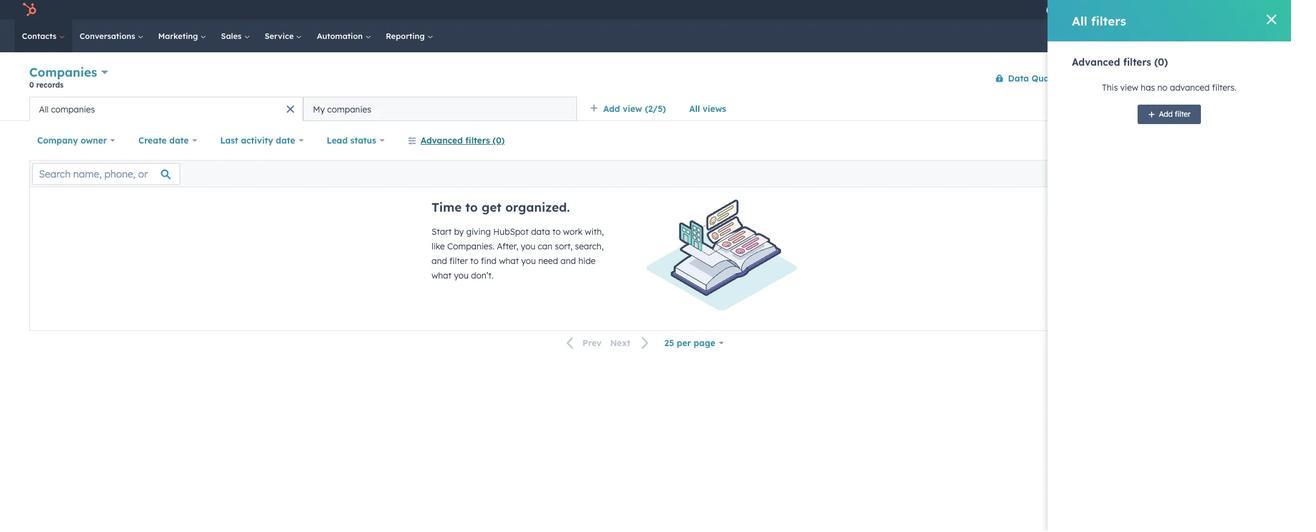 Task type: vqa. For each thing, say whether or not it's contained in the screenshot.
'alert'
no



Task type: locate. For each thing, give the bounding box(es) containing it.
lead status
[[327, 135, 376, 146]]

create inside create company button
[[1195, 73, 1218, 83]]

0 vertical spatial (0)
[[1155, 56, 1169, 68]]

data quality
[[1009, 73, 1064, 84]]

automation link
[[310, 19, 379, 52]]

all left views on the right top of the page
[[689, 104, 700, 114]]

advanced filters (0) button
[[400, 129, 513, 153]]

0
[[29, 80, 34, 90]]

menu
[[1038, 0, 1277, 19]]

companies
[[51, 104, 95, 115], [327, 104, 371, 115]]

marketing link
[[151, 19, 214, 52]]

1 vertical spatial create
[[138, 135, 167, 146]]

company owner button
[[29, 129, 123, 153]]

filter down the advanced
[[1175, 110, 1191, 119]]

to
[[466, 200, 478, 215], [553, 227, 561, 238], [470, 256, 479, 267]]

0 horizontal spatial what
[[432, 270, 452, 281]]

1 vertical spatial filter
[[450, 256, 468, 267]]

advanced filters (0) inside button
[[421, 135, 505, 146]]

records
[[36, 80, 64, 90]]

and
[[432, 256, 447, 267], [561, 256, 576, 267]]

all companies button
[[29, 97, 303, 121]]

1 horizontal spatial create
[[1195, 73, 1218, 83]]

(0) inside button
[[493, 135, 505, 146]]

hide
[[579, 256, 596, 267]]

1 horizontal spatial all
[[689, 104, 700, 114]]

1 vertical spatial advanced filters (0)
[[421, 135, 505, 146]]

date
[[169, 135, 189, 146], [276, 135, 295, 146]]

0 horizontal spatial filter
[[450, 256, 468, 267]]

filter inside start by giving hubspot data to work with, like companies. after, you can sort, search, and filter to find what you need and hide what you don't.
[[450, 256, 468, 267]]

0 horizontal spatial advanced
[[421, 135, 463, 146]]

advanced filters (0) down my companies 'button'
[[421, 135, 505, 146]]

companies inside 'button'
[[327, 104, 371, 115]]

advanced filters (0) up this
[[1072, 56, 1169, 68]]

companies
[[29, 65, 97, 80]]

start
[[432, 227, 452, 238]]

data
[[1009, 73, 1030, 84]]

to right data
[[553, 227, 561, 238]]

1 date from the left
[[169, 135, 189, 146]]

1 vertical spatial (0)
[[493, 135, 505, 146]]

0 horizontal spatial create
[[138, 135, 167, 146]]

conversations
[[80, 31, 138, 41]]

2 companies from the left
[[327, 104, 371, 115]]

add inside button
[[1160, 110, 1173, 119]]

reporting
[[386, 31, 427, 41]]

and down sort,
[[561, 256, 576, 267]]

sort,
[[555, 241, 573, 252]]

import
[[1142, 73, 1167, 83]]

by
[[454, 227, 464, 238]]

search image
[[1266, 32, 1275, 40]]

all for all views
[[689, 104, 700, 114]]

search,
[[575, 241, 604, 252]]

create inside create date popup button
[[138, 135, 167, 146]]

settings image
[[1182, 5, 1193, 16]]

create for create company
[[1195, 73, 1218, 83]]

lead status button
[[319, 129, 393, 153]]

advanced
[[1072, 56, 1121, 68], [421, 135, 463, 146]]

all views link
[[682, 97, 735, 121]]

need
[[539, 256, 558, 267]]

marketing
[[158, 31, 200, 41]]

1 horizontal spatial (0)
[[1155, 56, 1169, 68]]

0 vertical spatial view
[[1121, 82, 1139, 93]]

1 horizontal spatial what
[[499, 256, 519, 267]]

calling icon button
[[1106, 2, 1127, 18]]

automation
[[317, 31, 365, 41]]

Search name, phone, or domain search field
[[32, 163, 180, 185]]

create date
[[138, 135, 189, 146]]

1 horizontal spatial filter
[[1175, 110, 1191, 119]]

views
[[703, 104, 727, 114]]

2 vertical spatial you
[[454, 270, 469, 281]]

you
[[521, 241, 536, 252], [521, 256, 536, 267], [454, 270, 469, 281]]

all
[[1072, 13, 1088, 28], [689, 104, 700, 114], [39, 104, 49, 115]]

all right upgrade image
[[1072, 13, 1088, 28]]

0 vertical spatial filter
[[1175, 110, 1191, 119]]

companies up company owner
[[51, 104, 95, 115]]

companies inside button
[[51, 104, 95, 115]]

date inside popup button
[[169, 135, 189, 146]]

to left get
[[466, 200, 478, 215]]

companies button
[[29, 63, 108, 81]]

filter down companies.
[[450, 256, 468, 267]]

1 horizontal spatial advanced filters (0)
[[1072, 56, 1169, 68]]

my companies button
[[303, 97, 577, 121]]

add down no
[[1160, 110, 1173, 119]]

marketplaces button
[[1129, 0, 1155, 19]]

with,
[[585, 227, 604, 238]]

add for add filter
[[1160, 110, 1173, 119]]

create left company in the top of the page
[[1195, 73, 1218, 83]]

upgrade
[[1059, 6, 1094, 16]]

filter
[[1175, 110, 1191, 119], [450, 256, 468, 267]]

advanced filters (0)
[[1072, 56, 1169, 68], [421, 135, 505, 146]]

upgrade image
[[1046, 5, 1057, 16]]

find
[[481, 256, 497, 267]]

filters inside button
[[466, 135, 490, 146]]

1 companies from the left
[[51, 104, 95, 115]]

add inside 'popup button'
[[604, 104, 620, 114]]

0 vertical spatial filters
[[1092, 13, 1127, 28]]

25
[[665, 338, 674, 349]]

add
[[604, 104, 620, 114], [1160, 110, 1173, 119]]

what down the like
[[432, 270, 452, 281]]

1 horizontal spatial add
[[1160, 110, 1173, 119]]

view for has
[[1121, 82, 1139, 93]]

0 horizontal spatial all
[[39, 104, 49, 115]]

hubspot
[[493, 227, 529, 238]]

add left (2/5)
[[604, 104, 620, 114]]

2 and from the left
[[561, 256, 576, 267]]

time
[[432, 200, 462, 215]]

all inside button
[[39, 104, 49, 115]]

company
[[1220, 73, 1252, 83]]

lead
[[327, 135, 348, 146]]

prev button
[[560, 336, 606, 352]]

0 vertical spatial create
[[1195, 73, 1218, 83]]

1 horizontal spatial view
[[1121, 82, 1139, 93]]

what
[[499, 256, 519, 267], [432, 270, 452, 281]]

contacts
[[22, 31, 59, 41]]

create
[[1195, 73, 1218, 83], [138, 135, 167, 146]]

view left (2/5)
[[623, 104, 643, 114]]

2 horizontal spatial all
[[1072, 13, 1088, 28]]

date right activity
[[276, 135, 295, 146]]

create down all companies button
[[138, 135, 167, 146]]

1 horizontal spatial advanced
[[1072, 56, 1121, 68]]

filters down my companies 'button'
[[466, 135, 490, 146]]

companies right my
[[327, 104, 371, 115]]

you left need
[[521, 256, 536, 267]]

menu item
[[1102, 0, 1105, 19]]

0 horizontal spatial view
[[623, 104, 643, 114]]

settings link
[[1180, 3, 1195, 16]]

0 horizontal spatial add
[[604, 104, 620, 114]]

2 date from the left
[[276, 135, 295, 146]]

advanced up actions
[[1072, 56, 1121, 68]]

0 vertical spatial advanced
[[1072, 56, 1121, 68]]

filters left marketplaces image
[[1092, 13, 1127, 28]]

status
[[351, 135, 376, 146]]

0 horizontal spatial advanced filters (0)
[[421, 135, 505, 146]]

companies.
[[447, 241, 495, 252]]

1 horizontal spatial companies
[[327, 104, 371, 115]]

0 horizontal spatial (0)
[[493, 135, 505, 146]]

0 horizontal spatial and
[[432, 256, 447, 267]]

and down the like
[[432, 256, 447, 267]]

date down all companies button
[[169, 135, 189, 146]]

notifications image
[[1203, 5, 1214, 16]]

view inside 'popup button'
[[623, 104, 643, 114]]

owner
[[81, 135, 107, 146]]

2 vertical spatial filters
[[466, 135, 490, 146]]

get
[[482, 200, 502, 215]]

1 vertical spatial view
[[623, 104, 643, 114]]

calling icon image
[[1111, 5, 1122, 16]]

this
[[1103, 82, 1119, 93]]

data
[[531, 227, 550, 238]]

you left don't.
[[454, 270, 469, 281]]

you left the 'can'
[[521, 241, 536, 252]]

activity
[[241, 135, 273, 146]]

1 vertical spatial advanced
[[421, 135, 463, 146]]

1 vertical spatial to
[[553, 227, 561, 238]]

0 horizontal spatial companies
[[51, 104, 95, 115]]

menu containing abc
[[1038, 0, 1277, 19]]

view left has at the right top
[[1121, 82, 1139, 93]]

advanced down my companies 'button'
[[421, 135, 463, 146]]

my
[[313, 104, 325, 115]]

can
[[538, 241, 553, 252]]

1 horizontal spatial and
[[561, 256, 576, 267]]

view for (2/5)
[[623, 104, 643, 114]]

all down the 0 records
[[39, 104, 49, 115]]

Search HubSpot search field
[[1121, 26, 1270, 46]]

service
[[265, 31, 296, 41]]

0 horizontal spatial date
[[169, 135, 189, 146]]

to left find
[[470, 256, 479, 267]]

(0)
[[1155, 56, 1169, 68], [493, 135, 505, 146]]

company
[[37, 135, 78, 146]]

filters up import
[[1124, 56, 1152, 68]]

what down after,
[[499, 256, 519, 267]]

1 horizontal spatial date
[[276, 135, 295, 146]]



Task type: describe. For each thing, give the bounding box(es) containing it.
0 vertical spatial what
[[499, 256, 519, 267]]

marketplaces image
[[1136, 5, 1147, 16]]

actions button
[[1071, 69, 1125, 88]]

2 vertical spatial to
[[470, 256, 479, 267]]

my companies
[[313, 104, 371, 115]]

companies for all companies
[[51, 104, 95, 115]]

create company button
[[1185, 69, 1262, 88]]

no
[[1158, 82, 1168, 93]]

0 vertical spatial advanced filters (0)
[[1072, 56, 1169, 68]]

has
[[1141, 82, 1156, 93]]

brad klo image
[[1228, 4, 1239, 15]]

create date button
[[131, 129, 205, 153]]

close image
[[1267, 15, 1277, 24]]

add filter
[[1160, 110, 1191, 119]]

company owner
[[37, 135, 107, 146]]

last activity date button
[[212, 129, 312, 153]]

0 records
[[29, 80, 64, 90]]

abc button
[[1221, 0, 1276, 19]]

quality
[[1032, 73, 1064, 84]]

reporting link
[[379, 19, 441, 52]]

service link
[[257, 19, 310, 52]]

data quality button
[[988, 66, 1064, 90]]

0 vertical spatial to
[[466, 200, 478, 215]]

companies banner
[[29, 62, 1262, 97]]

create company
[[1195, 73, 1252, 83]]

all filters
[[1072, 13, 1127, 28]]

giving
[[466, 227, 491, 238]]

add for add view (2/5)
[[604, 104, 620, 114]]

actions
[[1082, 73, 1107, 83]]

prev
[[583, 338, 602, 349]]

help image
[[1162, 5, 1173, 16]]

create for create date
[[138, 135, 167, 146]]

1 and from the left
[[432, 256, 447, 267]]

1 vertical spatial filters
[[1124, 56, 1152, 68]]

pagination navigation
[[560, 335, 657, 352]]

date inside popup button
[[276, 135, 295, 146]]

help button
[[1157, 0, 1178, 19]]

next button
[[606, 336, 657, 352]]

add filter button
[[1138, 105, 1202, 124]]

next
[[610, 338, 631, 349]]

all for all companies
[[39, 104, 49, 115]]

don't.
[[471, 270, 494, 281]]

advanced
[[1171, 82, 1210, 93]]

sales
[[221, 31, 244, 41]]

page
[[694, 338, 716, 349]]

(2/5)
[[645, 104, 666, 114]]

per
[[677, 338, 691, 349]]

add view (2/5)
[[604, 104, 666, 114]]

companies for my companies
[[327, 104, 371, 115]]

notifications button
[[1198, 0, 1218, 19]]

import button
[[1132, 69, 1177, 88]]

last
[[220, 135, 238, 146]]

last activity date
[[220, 135, 295, 146]]

all companies
[[39, 104, 95, 115]]

conversations link
[[72, 19, 151, 52]]

25 per page
[[665, 338, 716, 349]]

time to get organized.
[[432, 200, 570, 215]]

filter inside button
[[1175, 110, 1191, 119]]

hubspot image
[[22, 2, 37, 17]]

filters.
[[1213, 82, 1237, 93]]

like
[[432, 241, 445, 252]]

add view (2/5) button
[[582, 97, 682, 121]]

1 vertical spatial what
[[432, 270, 452, 281]]

search button
[[1260, 26, 1281, 46]]

after,
[[497, 241, 519, 252]]

all for all filters
[[1072, 13, 1088, 28]]

25 per page button
[[657, 331, 732, 356]]

organized.
[[506, 200, 570, 215]]

work
[[563, 227, 583, 238]]

sales link
[[214, 19, 257, 52]]

start by giving hubspot data to work with, like companies. after, you can sort, search, and filter to find what you need and hide what you don't.
[[432, 227, 604, 281]]

abc
[[1242, 5, 1258, 15]]

all views
[[689, 104, 727, 114]]

0 vertical spatial you
[[521, 241, 536, 252]]

contacts link
[[15, 19, 72, 52]]

advanced inside button
[[421, 135, 463, 146]]

1 vertical spatial you
[[521, 256, 536, 267]]



